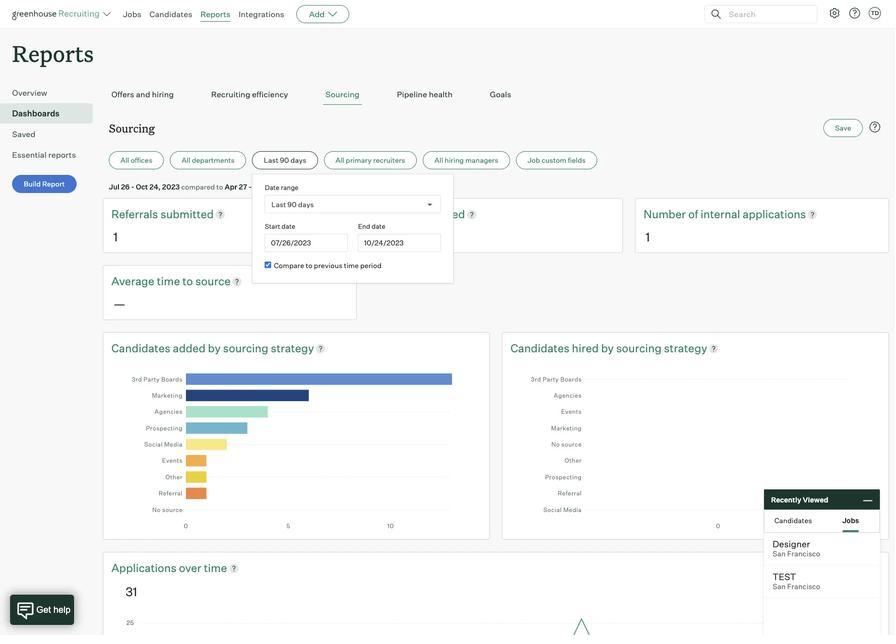Task type: describe. For each thing, give the bounding box(es) containing it.
francisco for test
[[787, 582, 820, 591]]

all primary recruiters
[[336, 156, 405, 164]]

last inside button
[[264, 156, 278, 164]]

francisco for designer
[[787, 549, 820, 558]]

pipeline
[[397, 89, 427, 99]]

internal
[[701, 207, 740, 221]]

all offices button
[[109, 151, 164, 169]]

applications over
[[111, 561, 204, 575]]

td button
[[869, 7, 881, 19]]

1 vertical spatial to
[[306, 261, 312, 270]]

faq image
[[869, 121, 881, 133]]

0 vertical spatial time link
[[157, 274, 182, 289]]

recruiting
[[211, 89, 250, 99]]

sourcing for candidates hired by sourcing
[[616, 341, 662, 355]]

27
[[239, 183, 247, 191]]

sourcing link for candidates added by sourcing
[[223, 341, 271, 356]]

0 horizontal spatial jobs
[[123, 9, 141, 19]]

referrals
[[111, 207, 161, 221]]

pipeline health button
[[394, 84, 455, 105]]

internal link
[[701, 207, 743, 222]]

over
[[179, 561, 201, 575]]

san for designer
[[773, 549, 786, 558]]

submitted link
[[161, 207, 214, 222]]

all hiring managers button
[[423, 151, 510, 169]]

integrations
[[239, 9, 284, 19]]

all primary recruiters button
[[324, 151, 417, 169]]

compared
[[181, 183, 215, 191]]

sourcing for candidates added by sourcing
[[223, 341, 268, 355]]

10/24/2023
[[364, 239, 404, 247]]

all for all primary recruiters
[[336, 156, 344, 164]]

jobs link
[[123, 9, 141, 19]]

period
[[360, 261, 382, 270]]

all hiring managers
[[435, 156, 498, 164]]

of
[[688, 207, 698, 221]]

Search text field
[[726, 7, 808, 21]]

recruiting efficiency button
[[209, 84, 291, 105]]

xychart image for candidates hired by sourcing
[[525, 366, 866, 529]]

saved
[[12, 129, 35, 139]]

strategy link for candidates added by sourcing
[[271, 341, 314, 356]]

0 horizontal spatial added
[[173, 341, 206, 355]]

primary
[[346, 156, 372, 164]]

90 inside button
[[280, 156, 289, 164]]

1 horizontal spatial to
[[216, 183, 223, 191]]

report
[[42, 180, 65, 188]]

strategy for candidates hired by sourcing
[[664, 341, 707, 355]]

2 2023 from the left
[[278, 183, 295, 191]]

td button
[[867, 5, 883, 21]]

of link
[[688, 207, 701, 222]]

offers
[[111, 89, 134, 99]]

2 vertical spatial time
[[204, 561, 227, 575]]

candidates right jobs link
[[149, 9, 192, 19]]

job custom fields button
[[516, 151, 597, 169]]

1 for number
[[646, 229, 650, 244]]

job
[[528, 156, 540, 164]]

average
[[111, 274, 154, 288]]

add button
[[296, 5, 349, 23]]

referrals link
[[111, 207, 161, 222]]

reports
[[48, 150, 76, 160]]

1 - from the left
[[131, 183, 134, 191]]

essential
[[12, 150, 47, 160]]

1 vertical spatial 90
[[287, 200, 297, 209]]

25,
[[265, 183, 276, 191]]

days inside button
[[291, 156, 306, 164]]

health
[[429, 89, 453, 99]]

custom
[[542, 156, 566, 164]]

recruiters
[[373, 156, 405, 164]]

0 vertical spatial added
[[432, 207, 465, 221]]

save
[[835, 124, 851, 132]]

compare to previous time period
[[274, 261, 382, 270]]

test san francisco
[[773, 571, 820, 591]]

dashboards
[[12, 108, 60, 119]]

strategy for candidates added by sourcing
[[271, 341, 314, 355]]

by for added
[[208, 341, 221, 355]]

overview
[[12, 88, 47, 98]]

end date
[[358, 222, 385, 230]]

—
[[113, 296, 126, 311]]

fields
[[568, 156, 586, 164]]

prospects
[[378, 207, 432, 221]]

pipeline health
[[397, 89, 453, 99]]

last 90 days button
[[252, 151, 318, 169]]

designer
[[773, 538, 810, 549]]

san for test
[[773, 582, 786, 591]]

integrations link
[[239, 9, 284, 19]]

configure image
[[829, 7, 841, 19]]

date
[[265, 184, 279, 192]]

applications
[[743, 207, 806, 221]]

candidates link for candidates added by sourcing
[[111, 341, 173, 356]]

24,
[[149, 183, 161, 191]]

start date
[[265, 222, 295, 230]]

departments
[[192, 156, 235, 164]]

applications link
[[743, 207, 806, 222]]

apr
[[225, 183, 237, 191]]

date for end date
[[372, 222, 385, 230]]

Compare to previous time period checkbox
[[265, 262, 271, 268]]

test
[[773, 571, 796, 582]]

overview link
[[12, 87, 89, 99]]

essential reports link
[[12, 149, 89, 161]]

1 vertical spatial time
[[157, 274, 180, 288]]

dashboards link
[[12, 107, 89, 120]]

number link
[[644, 207, 688, 222]]

1 for referrals
[[113, 229, 118, 244]]

recently viewed
[[771, 495, 828, 504]]



Task type: vqa. For each thing, say whether or not it's contained in the screenshot.
History
no



Task type: locate. For each thing, give the bounding box(es) containing it.
1 francisco from the top
[[787, 549, 820, 558]]

reports down greenhouse recruiting image
[[12, 38, 94, 68]]

date right end
[[372, 222, 385, 230]]

1 1 from the left
[[113, 229, 118, 244]]

candidates hired by sourcing
[[511, 341, 664, 355]]

0 horizontal spatial -
[[131, 183, 134, 191]]

1 vertical spatial francisco
[[787, 582, 820, 591]]

date range
[[265, 184, 299, 192]]

strategy link for candidates hired by sourcing
[[664, 341, 707, 356]]

candidates added by sourcing
[[111, 341, 271, 355]]

sourcing
[[223, 341, 268, 355], [616, 341, 662, 355]]

1 horizontal spatial date
[[372, 222, 385, 230]]

0 horizontal spatial added link
[[173, 341, 208, 356]]

2 horizontal spatial to
[[306, 261, 312, 270]]

1 horizontal spatial -
[[249, 183, 252, 191]]

26
[[121, 183, 130, 191]]

2 date from the left
[[372, 222, 385, 230]]

start
[[265, 222, 280, 230]]

2 sourcing from the left
[[616, 341, 662, 355]]

viewed
[[803, 495, 828, 504]]

time right 'over'
[[204, 561, 227, 575]]

- right '26'
[[131, 183, 134, 191]]

by for hired
[[601, 341, 614, 355]]

2 strategy link from the left
[[664, 341, 707, 356]]

0 horizontal spatial strategy
[[271, 341, 314, 355]]

0 horizontal spatial reports
[[12, 38, 94, 68]]

essential reports
[[12, 150, 76, 160]]

last down date range
[[271, 200, 286, 209]]

0 vertical spatial 90
[[280, 156, 289, 164]]

2 horizontal spatial time
[[344, 261, 359, 270]]

reports
[[200, 9, 231, 19], [12, 38, 94, 68]]

1 date from the left
[[282, 222, 295, 230]]

-
[[131, 183, 134, 191], [249, 183, 252, 191]]

1 vertical spatial sourcing
[[109, 121, 155, 136]]

1 horizontal spatial jobs
[[842, 516, 859, 524]]

san inside designer san francisco
[[773, 549, 786, 558]]

applications link
[[111, 561, 179, 576]]

0 vertical spatial jobs
[[123, 9, 141, 19]]

days down range in the left of the page
[[298, 200, 314, 209]]

recently
[[771, 495, 801, 504]]

goals
[[490, 89, 511, 99]]

1 vertical spatial reports
[[12, 38, 94, 68]]

1 2023 from the left
[[162, 183, 180, 191]]

1 vertical spatial added
[[173, 341, 206, 355]]

1 horizontal spatial strategy link
[[664, 341, 707, 356]]

1 vertical spatial tab list
[[765, 510, 880, 532]]

1
[[113, 229, 118, 244], [646, 229, 650, 244]]

hiring left managers
[[445, 156, 464, 164]]

by link for added
[[208, 341, 223, 356]]

tab list containing offers and hiring
[[109, 84, 883, 105]]

average link
[[111, 274, 157, 289]]

0 vertical spatial last
[[264, 156, 278, 164]]

0 vertical spatial time
[[344, 261, 359, 270]]

days up range in the left of the page
[[291, 156, 306, 164]]

save button
[[824, 119, 863, 137]]

3000%
[[824, 584, 866, 599]]

candidates down the recently viewed
[[775, 516, 812, 524]]

1 horizontal spatial time link
[[204, 561, 227, 576]]

1 jul from the left
[[109, 183, 119, 191]]

0 vertical spatial added link
[[432, 207, 465, 222]]

90
[[280, 156, 289, 164], [287, 200, 297, 209]]

1 vertical spatial last
[[271, 200, 286, 209]]

0 vertical spatial days
[[291, 156, 306, 164]]

0 horizontal spatial jul
[[109, 183, 119, 191]]

jul left '26'
[[109, 183, 119, 191]]

1 san from the top
[[773, 549, 786, 558]]

1 horizontal spatial reports
[[200, 9, 231, 19]]

all for all offices
[[120, 156, 129, 164]]

1 horizontal spatial 1
[[646, 229, 650, 244]]

all departments button
[[170, 151, 246, 169]]

2 sourcing link from the left
[[616, 341, 664, 356]]

2 1 from the left
[[646, 229, 650, 244]]

tab list
[[109, 84, 883, 105], [765, 510, 880, 532]]

1 horizontal spatial jul
[[253, 183, 264, 191]]

recruiting efficiency
[[211, 89, 288, 99]]

offers and hiring
[[111, 89, 174, 99]]

2 by link from the left
[[601, 341, 616, 356]]

by link for hired
[[601, 341, 616, 356]]

0 horizontal spatial sourcing
[[109, 121, 155, 136]]

date right start
[[282, 222, 295, 230]]

0 horizontal spatial hiring
[[152, 89, 174, 99]]

francisco down designer san francisco
[[787, 582, 820, 591]]

1 down number
[[646, 229, 650, 244]]

reports link
[[200, 9, 231, 19]]

xychart image
[[126, 366, 467, 529], [525, 366, 866, 529], [126, 616, 866, 635]]

0 horizontal spatial to
[[182, 274, 193, 288]]

0 horizontal spatial time link
[[157, 274, 182, 289]]

1 vertical spatial jobs
[[842, 516, 859, 524]]

to
[[216, 183, 223, 191], [306, 261, 312, 270], [182, 274, 193, 288]]

build report button
[[12, 175, 76, 193]]

2 strategy from the left
[[664, 341, 707, 355]]

candidates link
[[149, 9, 192, 19], [111, 341, 173, 356], [511, 341, 572, 356]]

2 vertical spatial to
[[182, 274, 193, 288]]

san up test
[[773, 549, 786, 558]]

all for all hiring managers
[[435, 156, 443, 164]]

average time to
[[111, 274, 195, 288]]

san inside "test san francisco"
[[773, 582, 786, 591]]

sourcing inside sourcing button
[[326, 89, 360, 99]]

0 horizontal spatial sourcing
[[223, 341, 268, 355]]

90 down range in the left of the page
[[287, 200, 297, 209]]

hired
[[572, 341, 599, 355]]

1 vertical spatial hiring
[[445, 156, 464, 164]]

by
[[208, 341, 221, 355], [601, 341, 614, 355]]

sourcing
[[326, 89, 360, 99], [109, 121, 155, 136]]

time link
[[157, 274, 182, 289], [204, 561, 227, 576]]

hiring right and
[[152, 89, 174, 99]]

2 all from the left
[[182, 156, 190, 164]]

sourcing link
[[223, 341, 271, 356], [616, 341, 664, 356]]

1 horizontal spatial time
[[204, 561, 227, 575]]

1 horizontal spatial hiring
[[445, 156, 464, 164]]

all inside button
[[182, 156, 190, 164]]

last 90 days down range in the left of the page
[[271, 200, 314, 209]]

0 vertical spatial san
[[773, 549, 786, 558]]

1 vertical spatial san
[[773, 582, 786, 591]]

sourcing link for candidates hired by sourcing
[[616, 341, 664, 356]]

2023
[[162, 183, 180, 191], [278, 183, 295, 191]]

all left offices
[[120, 156, 129, 164]]

1 by link from the left
[[208, 341, 223, 356]]

xychart image for candidates added by sourcing
[[126, 366, 467, 529]]

reports left integrations link
[[200, 9, 231, 19]]

time left period
[[344, 261, 359, 270]]

1 vertical spatial added link
[[173, 341, 208, 356]]

1 horizontal spatial by
[[601, 341, 614, 355]]

0 horizontal spatial sourcing link
[[223, 341, 271, 356]]

tab list containing candidates
[[765, 510, 880, 532]]

1 sourcing from the left
[[223, 341, 268, 355]]

1 vertical spatial last 90 days
[[271, 200, 314, 209]]

0 vertical spatial sourcing
[[326, 89, 360, 99]]

number
[[644, 207, 686, 221]]

time link right 'over'
[[204, 561, 227, 576]]

2023 right 24, in the top of the page
[[162, 183, 180, 191]]

0 horizontal spatial 1
[[113, 229, 118, 244]]

add
[[309, 9, 325, 19]]

time left to link
[[157, 274, 180, 288]]

strategy
[[271, 341, 314, 355], [664, 341, 707, 355]]

0 horizontal spatial strategy link
[[271, 341, 314, 356]]

1 horizontal spatial strategy
[[664, 341, 707, 355]]

1 horizontal spatial added
[[432, 207, 465, 221]]

greenhouse recruiting image
[[12, 8, 103, 20]]

0 horizontal spatial by
[[208, 341, 221, 355]]

td
[[871, 10, 879, 17]]

jul left 25,
[[253, 183, 264, 191]]

1 horizontal spatial 2023
[[278, 183, 295, 191]]

date for start date
[[282, 222, 295, 230]]

range
[[281, 184, 299, 192]]

1 horizontal spatial sourcing
[[326, 89, 360, 99]]

2 jul from the left
[[253, 183, 264, 191]]

0 vertical spatial last 90 days
[[264, 156, 306, 164]]

francisco inside designer san francisco
[[787, 549, 820, 558]]

candidates
[[149, 9, 192, 19], [111, 341, 170, 355], [511, 341, 570, 355], [775, 516, 812, 524]]

all offices
[[120, 156, 152, 164]]

candidates link for candidates hired by sourcing
[[511, 341, 572, 356]]

all for all departments
[[182, 156, 190, 164]]

san down designer san francisco
[[773, 582, 786, 591]]

07/26/2023
[[271, 239, 311, 247]]

last 90 days up date range
[[264, 156, 306, 164]]

francisco up "test san francisco"
[[787, 549, 820, 558]]

to left apr
[[216, 183, 223, 191]]

strategy link
[[271, 341, 314, 356], [664, 341, 707, 356]]

time link right average
[[157, 274, 182, 289]]

1 horizontal spatial added link
[[432, 207, 465, 222]]

1 sourcing link from the left
[[223, 341, 271, 356]]

over link
[[179, 561, 204, 576]]

candidates down —
[[111, 341, 170, 355]]

last 90 days inside button
[[264, 156, 306, 164]]

last up 25,
[[264, 156, 278, 164]]

francisco
[[787, 549, 820, 558], [787, 582, 820, 591]]

all left managers
[[435, 156, 443, 164]]

to left the previous
[[306, 261, 312, 270]]

source
[[195, 274, 231, 288]]

added
[[432, 207, 465, 221], [173, 341, 206, 355]]

end
[[358, 222, 370, 230]]

4 all from the left
[[435, 156, 443, 164]]

2 by from the left
[[601, 341, 614, 355]]

candidates left "hired" at right
[[511, 341, 570, 355]]

to left source
[[182, 274, 193, 288]]

0 horizontal spatial by link
[[208, 341, 223, 356]]

1 strategy from the left
[[271, 341, 314, 355]]

3
[[380, 229, 387, 244]]

date
[[282, 222, 295, 230], [372, 222, 385, 230]]

compare
[[274, 261, 304, 270]]

submitted
[[161, 207, 214, 221]]

2023 right 25,
[[278, 183, 295, 191]]

designer san francisco
[[773, 538, 820, 558]]

3 all from the left
[[336, 156, 344, 164]]

0 horizontal spatial date
[[282, 222, 295, 230]]

all inside "button"
[[120, 156, 129, 164]]

all left primary at the left of the page
[[336, 156, 344, 164]]

1 strategy link from the left
[[271, 341, 314, 356]]

31
[[126, 584, 137, 599]]

and
[[136, 89, 150, 99]]

0 vertical spatial to
[[216, 183, 223, 191]]

2 francisco from the top
[[787, 582, 820, 591]]

2 - from the left
[[249, 183, 252, 191]]

1 all from the left
[[120, 156, 129, 164]]

build
[[24, 180, 41, 188]]

1 horizontal spatial by link
[[601, 341, 616, 356]]

1 by from the left
[[208, 341, 221, 355]]

2 san from the top
[[773, 582, 786, 591]]

0 horizontal spatial 2023
[[162, 183, 180, 191]]

1 vertical spatial days
[[298, 200, 314, 209]]

job custom fields
[[528, 156, 586, 164]]

0 vertical spatial tab list
[[109, 84, 883, 105]]

previous
[[314, 261, 342, 270]]

0 vertical spatial hiring
[[152, 89, 174, 99]]

0 vertical spatial francisco
[[787, 549, 820, 558]]

francisco inside "test san francisco"
[[787, 582, 820, 591]]

added link
[[432, 207, 465, 222], [173, 341, 208, 356]]

jul 26 - oct 24, 2023 compared to apr 27 - jul 25, 2023
[[109, 183, 295, 191]]

1 horizontal spatial sourcing link
[[616, 341, 664, 356]]

all departments
[[182, 156, 235, 164]]

offices
[[131, 156, 152, 164]]

1 down 'referrals' link
[[113, 229, 118, 244]]

0 horizontal spatial time
[[157, 274, 180, 288]]

0 vertical spatial reports
[[200, 9, 231, 19]]

prospects link
[[378, 207, 432, 222]]

1 horizontal spatial sourcing
[[616, 341, 662, 355]]

1 vertical spatial time link
[[204, 561, 227, 576]]

efficiency
[[252, 89, 288, 99]]

managers
[[465, 156, 498, 164]]

build report
[[24, 180, 65, 188]]

jul
[[109, 183, 119, 191], [253, 183, 264, 191]]

90 up date range
[[280, 156, 289, 164]]

san
[[773, 549, 786, 558], [773, 582, 786, 591]]

- right "27"
[[249, 183, 252, 191]]

saved link
[[12, 128, 89, 140]]

all left 'departments'
[[182, 156, 190, 164]]

offers and hiring button
[[109, 84, 176, 105]]

time
[[344, 261, 359, 270], [157, 274, 180, 288], [204, 561, 227, 575]]

sourcing button
[[323, 84, 362, 105]]



